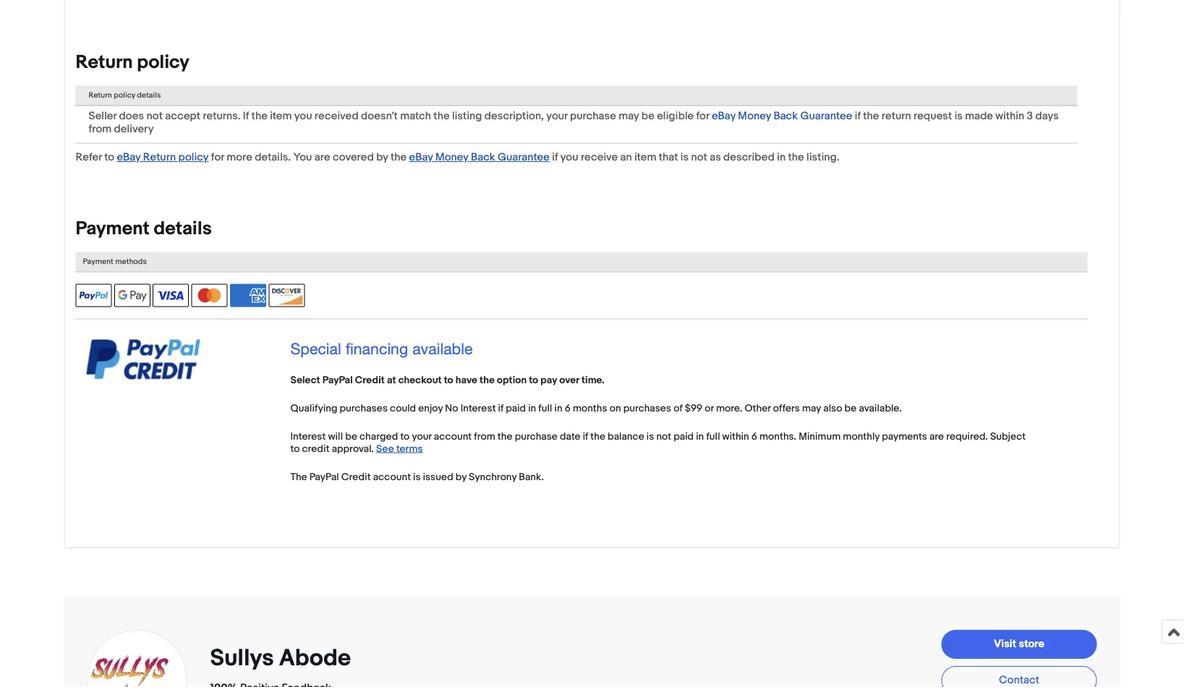 Task type: vqa. For each thing, say whether or not it's contained in the screenshot.
Guarantee to the right
yes



Task type: locate. For each thing, give the bounding box(es) containing it.
you left 'received'
[[294, 110, 312, 123]]

you
[[294, 110, 312, 123], [561, 151, 579, 164]]

1 horizontal spatial within
[[996, 110, 1025, 123]]

1 horizontal spatial paid
[[674, 431, 694, 443]]

1 vertical spatial guarantee
[[498, 151, 550, 164]]

0 vertical spatial ebay money back guarantee link
[[712, 110, 853, 123]]

1 horizontal spatial your
[[547, 110, 568, 123]]

credit left at at the bottom
[[355, 374, 385, 387]]

ebay down delivery
[[117, 151, 141, 164]]

1 vertical spatial purchase
[[515, 431, 558, 443]]

master card image
[[191, 284, 228, 307]]

more.
[[716, 402, 743, 415]]

return up return policy details
[[76, 51, 133, 74]]

sullys abode
[[210, 645, 351, 673]]

0 horizontal spatial are
[[315, 151, 330, 164]]

1 vertical spatial money
[[436, 151, 469, 164]]

0 horizontal spatial may
[[619, 110, 639, 123]]

details up visa image
[[154, 218, 212, 240]]

the right 'have'
[[480, 374, 495, 387]]

account down no
[[434, 431, 472, 443]]

1 horizontal spatial interest
[[461, 402, 496, 415]]

0 vertical spatial be
[[642, 110, 655, 123]]

by right "covered"
[[376, 151, 388, 164]]

payment methods
[[83, 257, 147, 267]]

policy down accept
[[178, 151, 209, 164]]

1 horizontal spatial guarantee
[[801, 110, 853, 123]]

other
[[745, 402, 771, 415]]

2 horizontal spatial be
[[845, 402, 857, 415]]

ebay money back guarantee link up described in the right top of the page
[[712, 110, 853, 123]]

0 vertical spatial return
[[76, 51, 133, 74]]

by right 'issued' at the left bottom
[[456, 471, 467, 483]]

at
[[387, 374, 396, 387]]

not left the as in the right of the page
[[691, 151, 708, 164]]

0 vertical spatial money
[[738, 110, 772, 123]]

from up synchrony
[[474, 431, 496, 443]]

may
[[619, 110, 639, 123], [803, 402, 822, 415]]

paypal right select
[[323, 374, 353, 387]]

payment up payment methods
[[76, 218, 150, 240]]

1 vertical spatial back
[[471, 151, 495, 164]]

within inside interest will be charged to your account from the purchase date if the balance is not paid in full within 6 months. minimum monthly payments are required. subject to credit approval.
[[723, 431, 750, 443]]

ebay down match
[[409, 151, 433, 164]]

described
[[724, 151, 775, 164]]

0 vertical spatial not
[[147, 110, 163, 123]]

0 horizontal spatial ebay money back guarantee link
[[409, 151, 550, 164]]

details.
[[255, 151, 291, 164]]

1 vertical spatial 6
[[752, 431, 758, 443]]

are
[[315, 151, 330, 164], [930, 431, 945, 443]]

0 vertical spatial from
[[89, 123, 112, 136]]

be right will
[[345, 431, 357, 443]]

if
[[855, 110, 861, 123], [552, 151, 558, 164], [498, 402, 504, 415], [583, 431, 589, 443]]

1 vertical spatial paypal
[[310, 471, 339, 483]]

1 vertical spatial within
[[723, 431, 750, 443]]

payment for payment methods
[[83, 257, 113, 267]]

1 vertical spatial your
[[412, 431, 432, 443]]

1 vertical spatial for
[[211, 151, 224, 164]]

0 horizontal spatial from
[[89, 123, 112, 136]]

be left eligible
[[642, 110, 655, 123]]

6 left months.
[[752, 431, 758, 443]]

6 left months
[[565, 402, 571, 415]]

is left 'issued' at the left bottom
[[413, 471, 421, 483]]

your down enjoy
[[412, 431, 432, 443]]

back down seller does not accept returns. if the item you received doesn't match the listing description, your purchase may be eligible for ebay money back guarantee
[[471, 151, 495, 164]]

is
[[955, 110, 963, 123], [681, 151, 689, 164], [647, 431, 654, 443], [413, 471, 421, 483]]

the left "return"
[[864, 110, 880, 123]]

1 horizontal spatial purchase
[[570, 110, 617, 123]]

policy for return policy details
[[114, 91, 135, 100]]

you left the receive in the top of the page
[[561, 151, 579, 164]]

0 vertical spatial for
[[697, 110, 710, 123]]

1 horizontal spatial be
[[642, 110, 655, 123]]

full down pay
[[539, 402, 553, 415]]

in down pay
[[555, 402, 563, 415]]

account inside interest will be charged to your account from the purchase date if the balance is not paid in full within 6 months. minimum monthly payments are required. subject to credit approval.
[[434, 431, 472, 443]]

1 horizontal spatial not
[[657, 431, 672, 443]]

may left the also
[[803, 402, 822, 415]]

paid inside interest will be charged to your account from the purchase date if the balance is not paid in full within 6 months. minimum monthly payments are required. subject to credit approval.
[[674, 431, 694, 443]]

return down delivery
[[143, 151, 176, 164]]

match
[[400, 110, 431, 123]]

by
[[376, 151, 388, 164], [456, 471, 467, 483]]

if right date
[[583, 431, 589, 443]]

policy up return policy details
[[137, 51, 190, 74]]

guarantee up listing.
[[801, 110, 853, 123]]

item right if
[[270, 110, 292, 123]]

1 vertical spatial interest
[[291, 431, 326, 443]]

paypal image
[[76, 284, 112, 307]]

purchase up the receive in the top of the page
[[570, 110, 617, 123]]

policy up 'does' on the top left of page
[[114, 91, 135, 100]]

1 vertical spatial full
[[707, 431, 720, 443]]

the
[[252, 110, 268, 123], [434, 110, 450, 123], [864, 110, 880, 123], [391, 151, 407, 164], [788, 151, 805, 164], [480, 374, 495, 387], [498, 431, 513, 443], [591, 431, 606, 443]]

1 vertical spatial not
[[691, 151, 708, 164]]

0 horizontal spatial by
[[376, 151, 388, 164]]

be right the also
[[845, 402, 857, 415]]

account
[[434, 431, 472, 443], [373, 471, 411, 483]]

from up the refer at the left of the page
[[89, 123, 112, 136]]

may up the 'an'
[[619, 110, 639, 123]]

sullys abode image
[[86, 630, 188, 688]]

the
[[291, 471, 307, 483]]

if the return request is made within 3 days from delivery
[[89, 110, 1059, 136]]

full down or
[[707, 431, 720, 443]]

payment left methods
[[83, 257, 113, 267]]

1 vertical spatial you
[[561, 151, 579, 164]]

time.
[[582, 374, 605, 387]]

item right the 'an'
[[635, 151, 657, 164]]

are left required. in the bottom of the page
[[930, 431, 945, 443]]

credit down approval.
[[341, 471, 371, 483]]

2 vertical spatial be
[[345, 431, 357, 443]]

6
[[565, 402, 571, 415], [752, 431, 758, 443]]

if down option
[[498, 402, 504, 415]]

1 horizontal spatial back
[[774, 110, 798, 123]]

months.
[[760, 431, 797, 443]]

2 vertical spatial policy
[[178, 151, 209, 164]]

guarantee down the "description,"
[[498, 151, 550, 164]]

policy
[[137, 51, 190, 74], [114, 91, 135, 100], [178, 151, 209, 164]]

is left made
[[955, 110, 963, 123]]

1 vertical spatial by
[[456, 471, 467, 483]]

0 vertical spatial by
[[376, 151, 388, 164]]

guarantee
[[801, 110, 853, 123], [498, 151, 550, 164]]

on
[[610, 402, 621, 415]]

your right the "description,"
[[547, 110, 568, 123]]

your
[[547, 110, 568, 123], [412, 431, 432, 443]]

money
[[738, 110, 772, 123], [436, 151, 469, 164]]

return up seller
[[89, 91, 112, 100]]

0 horizontal spatial purchase
[[515, 431, 558, 443]]

back up described in the right top of the page
[[774, 110, 798, 123]]

in left months
[[528, 402, 536, 415]]

0 horizontal spatial ebay
[[117, 151, 141, 164]]

paypal
[[323, 374, 353, 387], [310, 471, 339, 483]]

interest right no
[[461, 402, 496, 415]]

item
[[270, 110, 292, 123], [635, 151, 657, 164]]

within
[[996, 110, 1025, 123], [723, 431, 750, 443]]

listing
[[452, 110, 482, 123]]

1 horizontal spatial full
[[707, 431, 720, 443]]

is inside 'if the return request is made within 3 days from delivery'
[[955, 110, 963, 123]]

purchase left date
[[515, 431, 558, 443]]

ebay up the as in the right of the page
[[712, 110, 736, 123]]

paid down of
[[674, 431, 694, 443]]

1 vertical spatial payment
[[83, 257, 113, 267]]

0 vertical spatial purchase
[[570, 110, 617, 123]]

be
[[642, 110, 655, 123], [845, 402, 857, 415], [345, 431, 357, 443]]

interest left will
[[291, 431, 326, 443]]

0 vertical spatial paypal
[[323, 374, 353, 387]]

1 vertical spatial item
[[635, 151, 657, 164]]

0 vertical spatial payment
[[76, 218, 150, 240]]

see terms link
[[376, 443, 423, 455]]

money up described in the right top of the page
[[738, 110, 772, 123]]

credit
[[355, 374, 385, 387], [341, 471, 371, 483]]

0 vertical spatial may
[[619, 110, 639, 123]]

interest will be charged to your account from the purchase date if the balance is not paid in full within 6 months. minimum monthly payments are required. subject to credit approval.
[[291, 431, 1026, 455]]

1 horizontal spatial item
[[635, 151, 657, 164]]

1 vertical spatial account
[[373, 471, 411, 483]]

0 horizontal spatial your
[[412, 431, 432, 443]]

details up 'does' on the top left of page
[[137, 91, 161, 100]]

visit
[[994, 638, 1017, 651]]

0 horizontal spatial purchases
[[340, 402, 388, 415]]

from inside interest will be charged to your account from the purchase date if the balance is not paid in full within 6 months. minimum monthly payments are required. subject to credit approval.
[[474, 431, 496, 443]]

0 horizontal spatial you
[[294, 110, 312, 123]]

0 horizontal spatial interest
[[291, 431, 326, 443]]

your inside interest will be charged to your account from the purchase date if the balance is not paid in full within 6 months. minimum monthly payments are required. subject to credit approval.
[[412, 431, 432, 443]]

visa image
[[153, 284, 189, 307]]

sullys
[[210, 645, 274, 673]]

in down $99
[[696, 431, 704, 443]]

request
[[914, 110, 953, 123]]

within left 3
[[996, 110, 1025, 123]]

are right you
[[315, 151, 330, 164]]

for right eligible
[[697, 110, 710, 123]]

for left more
[[211, 151, 224, 164]]

1 horizontal spatial account
[[434, 431, 472, 443]]

refer to ebay return policy for more details. you are covered by the ebay money back guarantee if you receive an item that is not as described in the listing.
[[76, 151, 840, 164]]

1 horizontal spatial purchases
[[624, 402, 672, 415]]

is right balance
[[647, 431, 654, 443]]

1 vertical spatial details
[[154, 218, 212, 240]]

0 vertical spatial your
[[547, 110, 568, 123]]

0 horizontal spatial for
[[211, 151, 224, 164]]

contact
[[1000, 674, 1040, 687]]

0 vertical spatial you
[[294, 110, 312, 123]]

payment
[[76, 218, 150, 240], [83, 257, 113, 267]]

details
[[137, 91, 161, 100], [154, 218, 212, 240]]

6 inside interest will be charged to your account from the purchase date if the balance is not paid in full within 6 months. minimum monthly payments are required. subject to credit approval.
[[752, 431, 758, 443]]

1 vertical spatial policy
[[114, 91, 135, 100]]

made
[[966, 110, 994, 123]]

1 horizontal spatial 6
[[752, 431, 758, 443]]

money down the listing
[[436, 151, 469, 164]]

1 horizontal spatial ebay money back guarantee link
[[712, 110, 853, 123]]

paypal right the
[[310, 471, 339, 483]]

the up synchrony
[[498, 431, 513, 443]]

1 horizontal spatial by
[[456, 471, 467, 483]]

doesn't
[[361, 110, 398, 123]]

also
[[824, 402, 843, 415]]

1 horizontal spatial you
[[561, 151, 579, 164]]

0 horizontal spatial back
[[471, 151, 495, 164]]

if inside 'if the return request is made within 3 days from delivery'
[[855, 110, 861, 123]]

not
[[147, 110, 163, 123], [691, 151, 708, 164], [657, 431, 672, 443]]

seller does not accept returns. if the item you received doesn't match the listing description, your purchase may be eligible for ebay money back guarantee
[[89, 110, 853, 123]]

contact link
[[942, 667, 1098, 688]]

in
[[777, 151, 786, 164], [528, 402, 536, 415], [555, 402, 563, 415], [696, 431, 704, 443]]

of
[[674, 402, 683, 415]]

1 vertical spatial are
[[930, 431, 945, 443]]

to
[[104, 151, 114, 164], [444, 374, 454, 387], [529, 374, 539, 387], [401, 431, 410, 443], [291, 443, 300, 455]]

not right balance
[[657, 431, 672, 443]]

0 vertical spatial within
[[996, 110, 1025, 123]]

1 horizontal spatial from
[[474, 431, 496, 443]]

paid down option
[[506, 402, 526, 415]]

return for return policy details
[[89, 91, 112, 100]]

$99
[[685, 402, 703, 415]]

0 vertical spatial credit
[[355, 374, 385, 387]]

if left "return"
[[855, 110, 861, 123]]

purchases left of
[[624, 402, 672, 415]]

back
[[774, 110, 798, 123], [471, 151, 495, 164]]

paid
[[506, 402, 526, 415], [674, 431, 694, 443]]

american express image
[[230, 284, 266, 307]]

you
[[293, 151, 312, 164]]

2 horizontal spatial not
[[691, 151, 708, 164]]

is right that
[[681, 151, 689, 164]]

purchase
[[570, 110, 617, 123], [515, 431, 558, 443]]

is inside interest will be charged to your account from the purchase date if the balance is not paid in full within 6 months. minimum monthly payments are required. subject to credit approval.
[[647, 431, 654, 443]]

0 horizontal spatial within
[[723, 431, 750, 443]]

subject
[[991, 431, 1026, 443]]

full
[[539, 402, 553, 415], [707, 431, 720, 443]]

0 horizontal spatial not
[[147, 110, 163, 123]]

purchases up charged
[[340, 402, 388, 415]]

1 vertical spatial be
[[845, 402, 857, 415]]

interest
[[461, 402, 496, 415], [291, 431, 326, 443]]

1 vertical spatial paid
[[674, 431, 694, 443]]

0 vertical spatial item
[[270, 110, 292, 123]]

qualifying
[[291, 402, 338, 415]]

ebay
[[712, 110, 736, 123], [117, 151, 141, 164], [409, 151, 433, 164]]

1 horizontal spatial are
[[930, 431, 945, 443]]

0 horizontal spatial paid
[[506, 402, 526, 415]]

ebay money back guarantee link down seller does not accept returns. if the item you received doesn't match the listing description, your purchase may be eligible for ebay money back guarantee
[[409, 151, 550, 164]]

within down "more."
[[723, 431, 750, 443]]

0 vertical spatial account
[[434, 431, 472, 443]]

0 vertical spatial 6
[[565, 402, 571, 415]]

2 vertical spatial not
[[657, 431, 672, 443]]

0 horizontal spatial guarantee
[[498, 151, 550, 164]]

0 horizontal spatial full
[[539, 402, 553, 415]]

not right 'does' on the top left of page
[[147, 110, 163, 123]]

account down see
[[373, 471, 411, 483]]

1 vertical spatial credit
[[341, 471, 371, 483]]



Task type: describe. For each thing, give the bounding box(es) containing it.
refer
[[76, 151, 102, 164]]

methods
[[115, 257, 147, 267]]

seller
[[89, 110, 117, 123]]

if inside interest will be charged to your account from the purchase date if the balance is not paid in full within 6 months. minimum monthly payments are required. subject to credit approval.
[[583, 431, 589, 443]]

2 horizontal spatial ebay
[[712, 110, 736, 123]]

see terms
[[376, 443, 423, 455]]

credit
[[302, 443, 330, 455]]

policy for return policy
[[137, 51, 190, 74]]

have
[[456, 374, 478, 387]]

the right date
[[591, 431, 606, 443]]

to left pay
[[529, 374, 539, 387]]

the left listing.
[[788, 151, 805, 164]]

to left 'have'
[[444, 374, 454, 387]]

returns.
[[203, 110, 241, 123]]

over
[[560, 374, 580, 387]]

listing.
[[807, 151, 840, 164]]

full inside interest will be charged to your account from the purchase date if the balance is not paid in full within 6 months. minimum monthly payments are required. subject to credit approval.
[[707, 431, 720, 443]]

the right if
[[252, 110, 268, 123]]

0 vertical spatial back
[[774, 110, 798, 123]]

in right described in the right top of the page
[[777, 151, 786, 164]]

issued
[[423, 471, 454, 483]]

within inside 'if the return request is made within 3 days from delivery'
[[996, 110, 1025, 123]]

paypal for select
[[323, 374, 353, 387]]

be inside interest will be charged to your account from the purchase date if the balance is not paid in full within 6 months. minimum monthly payments are required. subject to credit approval.
[[345, 431, 357, 443]]

0 horizontal spatial money
[[436, 151, 469, 164]]

credit for account
[[341, 471, 371, 483]]

or
[[705, 402, 714, 415]]

0 horizontal spatial item
[[270, 110, 292, 123]]

credit for at
[[355, 374, 385, 387]]

eligible
[[657, 110, 694, 123]]

see
[[376, 443, 394, 455]]

the paypal credit account is issued by synchrony bank.
[[291, 471, 544, 483]]

select
[[291, 374, 320, 387]]

select paypal credit at checkout to have the option to pay over time.
[[291, 374, 605, 387]]

the down match
[[391, 151, 407, 164]]

option
[[497, 374, 527, 387]]

to left credit
[[291, 443, 300, 455]]

0 vertical spatial paid
[[506, 402, 526, 415]]

visit store link
[[942, 630, 1098, 659]]

pay
[[541, 374, 557, 387]]

synchrony
[[469, 471, 517, 483]]

that
[[659, 151, 679, 164]]

the left the listing
[[434, 110, 450, 123]]

if
[[243, 110, 249, 123]]

to right the refer at the left of the page
[[104, 151, 114, 164]]

sullys abode link
[[210, 645, 356, 673]]

balance
[[608, 431, 645, 443]]

offers
[[773, 402, 800, 415]]

store
[[1019, 638, 1045, 651]]

return
[[882, 110, 912, 123]]

monthly
[[843, 431, 880, 443]]

1 horizontal spatial may
[[803, 402, 822, 415]]

paypal for the
[[310, 471, 339, 483]]

0 vertical spatial details
[[137, 91, 161, 100]]

interest inside interest will be charged to your account from the purchase date if the balance is not paid in full within 6 months. minimum monthly payments are required. subject to credit approval.
[[291, 431, 326, 443]]

0 vertical spatial are
[[315, 151, 330, 164]]

return for return policy
[[76, 51, 133, 74]]

discover image
[[269, 284, 305, 307]]

available
[[413, 340, 473, 358]]

as
[[710, 151, 721, 164]]

1 horizontal spatial money
[[738, 110, 772, 123]]

special financing available
[[291, 340, 473, 358]]

checkout
[[399, 374, 442, 387]]

qualifying purchases could enjoy no interest if paid in full in 6 months on purchases of $99 or more. other offers may also be available.
[[291, 402, 902, 415]]

visit store
[[994, 638, 1045, 651]]

covered
[[333, 151, 374, 164]]

days
[[1036, 110, 1059, 123]]

description,
[[485, 110, 544, 123]]

0 vertical spatial guarantee
[[801, 110, 853, 123]]

approval.
[[332, 443, 374, 455]]

received
[[315, 110, 359, 123]]

charged
[[360, 431, 398, 443]]

2 vertical spatial return
[[143, 151, 176, 164]]

months
[[573, 402, 608, 415]]

could
[[390, 402, 416, 415]]

abode
[[279, 645, 351, 673]]

from inside 'if the return request is made within 3 days from delivery'
[[89, 123, 112, 136]]

payment details
[[76, 218, 212, 240]]

to right see
[[401, 431, 410, 443]]

bank.
[[519, 471, 544, 483]]

not inside interest will be charged to your account from the purchase date if the balance is not paid in full within 6 months. minimum monthly payments are required. subject to credit approval.
[[657, 431, 672, 443]]

enjoy
[[419, 402, 443, 415]]

date
[[560, 431, 581, 443]]

delivery
[[114, 123, 154, 136]]

accept
[[165, 110, 201, 123]]

3
[[1027, 110, 1034, 123]]

does
[[119, 110, 144, 123]]

payment for payment details
[[76, 218, 150, 240]]

no
[[445, 402, 459, 415]]

0 vertical spatial interest
[[461, 402, 496, 415]]

purchase inside interest will be charged to your account from the purchase date if the balance is not paid in full within 6 months. minimum monthly payments are required. subject to credit approval.
[[515, 431, 558, 443]]

ebay return policy link
[[117, 151, 209, 164]]

are inside interest will be charged to your account from the purchase date if the balance is not paid in full within 6 months. minimum monthly payments are required. subject to credit approval.
[[930, 431, 945, 443]]

more
[[227, 151, 253, 164]]

terms
[[397, 443, 423, 455]]

an
[[621, 151, 632, 164]]

0 horizontal spatial account
[[373, 471, 411, 483]]

return policy details
[[89, 91, 161, 100]]

1 purchases from the left
[[340, 402, 388, 415]]

in inside interest will be charged to your account from the purchase date if the balance is not paid in full within 6 months. minimum monthly payments are required. subject to credit approval.
[[696, 431, 704, 443]]

return policy
[[76, 51, 190, 74]]

minimum
[[799, 431, 841, 443]]

receive
[[581, 151, 618, 164]]

the inside 'if the return request is made within 3 days from delivery'
[[864, 110, 880, 123]]

google pay image
[[114, 284, 150, 307]]

will
[[328, 431, 343, 443]]

1 horizontal spatial ebay
[[409, 151, 433, 164]]

payments
[[882, 431, 928, 443]]

special
[[291, 340, 341, 358]]

0 vertical spatial full
[[539, 402, 553, 415]]

2 purchases from the left
[[624, 402, 672, 415]]

available.
[[859, 402, 902, 415]]

if down 'if the return request is made within 3 days from delivery'
[[552, 151, 558, 164]]

financing
[[346, 340, 408, 358]]

required.
[[947, 431, 988, 443]]

0 horizontal spatial 6
[[565, 402, 571, 415]]



